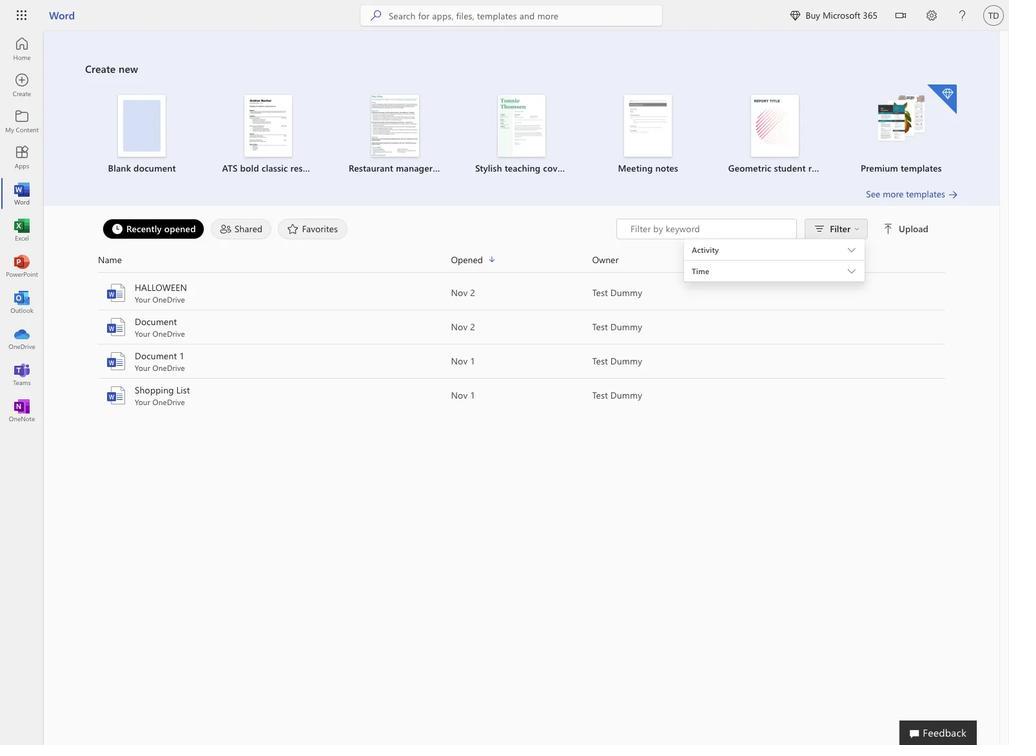 Task type: describe. For each thing, give the bounding box(es) containing it.
test for halloween
[[593, 286, 608, 299]]

premium templates
[[861, 162, 942, 174]]

premium templates diamond image
[[928, 85, 957, 114]]

name document 1 cell
[[98, 350, 451, 373]]

bold
[[240, 162, 259, 174]]

meeting notes
[[618, 162, 679, 174]]

365
[[863, 9, 878, 21]]


[[896, 10, 906, 21]]

test dummy for document 1
[[593, 355, 643, 367]]

document for your
[[135, 315, 177, 328]]

stylish
[[475, 162, 502, 174]]

opened
[[164, 222, 196, 235]]

create new
[[85, 62, 138, 75]]

restaurant manager resume image
[[371, 95, 419, 157]]

templates inside list
[[901, 162, 942, 174]]

see more templates button
[[867, 188, 959, 201]]

ats bold classic resume element
[[213, 95, 324, 175]]

recently
[[126, 222, 162, 235]]


[[791, 10, 801, 21]]

restaurant manager resume
[[349, 162, 466, 174]]

your inside the shopping list your onedrive
[[135, 397, 150, 407]]

halloween your onedrive
[[135, 281, 187, 305]]

templates inside button
[[907, 188, 946, 200]]

word banner
[[0, 0, 1010, 34]]

 upload
[[884, 223, 929, 235]]

test for document
[[593, 321, 608, 333]]

word image up the excel icon
[[15, 187, 28, 200]]

2 for halloween
[[470, 286, 475, 299]]

more
[[883, 188, 904, 200]]

document 1 your onedrive
[[135, 350, 185, 373]]

nov 2 for halloween
[[451, 286, 475, 299]]

nov for document 1
[[451, 355, 468, 367]]

nov for shopping list
[[451, 389, 468, 401]]

word image for halloween
[[106, 283, 126, 303]]

stylish teaching cover letter element
[[466, 95, 591, 175]]

geometric
[[729, 162, 772, 174]]

favorites
[[302, 222, 338, 235]]


[[855, 226, 860, 232]]

blank
[[108, 162, 131, 174]]

create new main content
[[44, 31, 1000, 413]]

your inside halloween your onedrive
[[135, 294, 150, 305]]

activity inside column header
[[734, 253, 764, 265]]

meeting
[[618, 162, 653, 174]]

excel image
[[15, 223, 28, 236]]

document your onedrive
[[135, 315, 185, 339]]

teams image
[[15, 368, 28, 381]]

shared
[[235, 222, 263, 235]]

word image for document 1
[[106, 351, 126, 372]]

geometric student report
[[729, 162, 835, 174]]

1 for 1
[[470, 355, 475, 367]]

see more templates
[[867, 188, 946, 200]]

feedback button
[[900, 721, 977, 745]]

word image
[[106, 385, 126, 406]]

recently opened
[[126, 222, 196, 235]]

stylish teaching cover letter
[[475, 162, 591, 174]]

restaurant
[[349, 162, 394, 174]]

dummy for shopping list
[[611, 389, 643, 401]]

report
[[809, 162, 835, 174]]

onedrive image
[[15, 332, 28, 345]]

blank document
[[108, 162, 176, 174]]

feedback
[[923, 726, 967, 739]]

dummy for document
[[611, 321, 643, 333]]

name shopping list cell
[[98, 384, 451, 407]]

nov for document
[[451, 321, 468, 333]]

favorites element
[[278, 219, 348, 239]]

test dummy for halloween
[[593, 286, 643, 299]]

see
[[867, 188, 881, 200]]

name halloween cell
[[98, 281, 451, 305]]

nov 1 for shopping list
[[451, 389, 475, 401]]

filter 
[[830, 223, 860, 235]]

1 resume from the left
[[291, 162, 321, 174]]

upload
[[899, 223, 929, 235]]

name
[[98, 253, 122, 265]]

2 resume from the left
[[435, 162, 466, 174]]

list inside create new main content
[[85, 83, 959, 188]]

activity inside displaying 4 out of 9 files. status
[[692, 245, 719, 255]]



Task type: locate. For each thing, give the bounding box(es) containing it.
document
[[134, 162, 176, 174]]

2 onedrive from the top
[[153, 328, 185, 339]]

word image inside name document 1 "cell"
[[106, 351, 126, 372]]

onedrive inside document your onedrive
[[153, 328, 185, 339]]

1 your from the top
[[135, 294, 150, 305]]

0 vertical spatial nov 1
[[451, 355, 475, 367]]

2 your from the top
[[135, 328, 150, 339]]

your down halloween
[[135, 294, 150, 305]]

onedrive
[[153, 294, 185, 305], [153, 328, 185, 339], [153, 363, 185, 373], [153, 397, 185, 407]]

home image
[[15, 43, 28, 55]]

filter
[[830, 223, 851, 235]]

test for shopping list
[[593, 389, 608, 401]]

document inside document your onedrive
[[135, 315, 177, 328]]

premium
[[861, 162, 899, 174]]

1 vertical spatial nov 2
[[451, 321, 475, 333]]


[[884, 224, 894, 234]]

onedrive inside "document 1 your onedrive"
[[153, 363, 185, 373]]

word image for document
[[106, 317, 126, 337]]

test dummy for document
[[593, 321, 643, 333]]

your
[[135, 294, 150, 305], [135, 328, 150, 339], [135, 363, 150, 373], [135, 397, 150, 407]]

student
[[775, 162, 806, 174]]

test dummy
[[593, 286, 643, 299], [593, 321, 643, 333], [593, 355, 643, 367], [593, 389, 643, 401]]

1 inside "document 1 your onedrive"
[[180, 350, 185, 362]]

displaying 4 out of 9 files. status
[[617, 219, 932, 285]]

1 test dummy from the top
[[593, 286, 643, 299]]

4 test dummy from the top
[[593, 389, 643, 401]]

onedrive inside the shopping list your onedrive
[[153, 397, 185, 407]]

resume right manager
[[435, 162, 466, 174]]

nov
[[451, 286, 468, 299], [451, 321, 468, 333], [451, 355, 468, 367], [451, 389, 468, 401]]

2 2 from the top
[[470, 321, 475, 333]]

document down halloween your onedrive
[[135, 315, 177, 328]]

classic
[[262, 162, 288, 174]]

word image
[[15, 187, 28, 200], [106, 283, 126, 303], [106, 317, 126, 337], [106, 351, 126, 372]]

create
[[85, 62, 116, 75]]

word
[[49, 8, 75, 22]]

powerpoint image
[[15, 259, 28, 272]]

cover
[[543, 162, 566, 174]]

recently opened tab
[[99, 219, 208, 239]]

row
[[98, 252, 946, 273]]

name button
[[98, 252, 451, 267]]

premium templates image
[[878, 95, 926, 143]]

onedrive up "document 1 your onedrive"
[[153, 328, 185, 339]]

2 for document
[[470, 321, 475, 333]]

1 nov 1 from the top
[[451, 355, 475, 367]]

none search field inside word banner
[[360, 5, 662, 26]]

2 nov 1 from the top
[[451, 389, 475, 401]]

stylish teaching cover letter image
[[498, 95, 546, 157]]

2 test from the top
[[593, 321, 608, 333]]

onedrive down list
[[153, 397, 185, 407]]

list
[[85, 83, 959, 188]]

1 dummy from the top
[[611, 286, 643, 299]]

activity, column 4 of 4 column header
[[734, 252, 946, 267]]

new
[[119, 62, 138, 75]]

test
[[593, 286, 608, 299], [593, 321, 608, 333], [593, 355, 608, 367], [593, 389, 608, 401]]

dummy for halloween
[[611, 286, 643, 299]]

menu inside displaying 4 out of 9 files. status
[[685, 239, 865, 239]]

document inside "document 1 your onedrive"
[[135, 350, 177, 362]]

0 horizontal spatial activity
[[692, 245, 719, 255]]

nov 1
[[451, 355, 475, 367], [451, 389, 475, 401]]

nov for halloween
[[451, 286, 468, 299]]

onedrive inside halloween your onedrive
[[153, 294, 185, 305]]

shared tab
[[208, 219, 275, 239]]

onedrive down halloween
[[153, 294, 185, 305]]

Filter by keyword text field
[[630, 223, 790, 235]]

1 nov 2 from the top
[[451, 286, 475, 299]]

2 document from the top
[[135, 350, 177, 362]]

your inside "document 1 your onedrive"
[[135, 363, 150, 373]]

favorites tab
[[275, 219, 351, 239]]

your down shopping
[[135, 397, 150, 407]]

1 vertical spatial document
[[135, 350, 177, 362]]

tab list inside create new main content
[[99, 219, 617, 239]]

blank document element
[[86, 95, 198, 175]]

Search box. Suggestions appear as you type. search field
[[389, 5, 662, 26]]

templates up see more templates button
[[901, 162, 942, 174]]

row containing name
[[98, 252, 946, 273]]

your inside document your onedrive
[[135, 328, 150, 339]]

1 for list
[[470, 389, 475, 401]]

4 dummy from the top
[[611, 389, 643, 401]]

nov 1 for document 1
[[451, 355, 475, 367]]

 button
[[886, 0, 917, 34]]

outlook image
[[15, 295, 28, 308]]

2 dummy from the top
[[611, 321, 643, 333]]

test dummy for shopping list
[[593, 389, 643, 401]]

nov 2 for document
[[451, 321, 475, 333]]

0 vertical spatial document
[[135, 315, 177, 328]]

premium templates element
[[846, 85, 957, 175]]

1 document from the top
[[135, 315, 177, 328]]

ats bold classic resume
[[222, 162, 321, 174]]

activity
[[692, 245, 719, 255], [734, 253, 764, 265]]

meeting notes element
[[593, 95, 704, 175]]

name document cell
[[98, 315, 451, 339]]

list containing blank document
[[85, 83, 959, 188]]

2
[[470, 286, 475, 299], [470, 321, 475, 333]]

3 your from the top
[[135, 363, 150, 373]]

geometric student report image
[[751, 95, 799, 157]]

tab list
[[99, 219, 617, 239]]

word image inside name halloween cell
[[106, 283, 126, 303]]

 buy microsoft 365
[[791, 9, 878, 21]]

4 test from the top
[[593, 389, 608, 401]]

0 vertical spatial templates
[[901, 162, 942, 174]]

3 test dummy from the top
[[593, 355, 643, 367]]

restaurant manager resume element
[[340, 95, 466, 175]]

3 dummy from the top
[[611, 355, 643, 367]]

2 test dummy from the top
[[593, 321, 643, 333]]

td
[[989, 11, 1000, 20]]

geometric student report element
[[720, 95, 835, 175]]

1 vertical spatial nov 1
[[451, 389, 475, 401]]

halloween
[[135, 281, 187, 294]]

word image up word image
[[106, 351, 126, 372]]

0 horizontal spatial resume
[[291, 162, 321, 174]]

1 vertical spatial templates
[[907, 188, 946, 200]]

word image left document your onedrive
[[106, 317, 126, 337]]

document for 1
[[135, 350, 177, 362]]

2 nov 2 from the top
[[451, 321, 475, 333]]

document down document your onedrive
[[135, 350, 177, 362]]

owner
[[593, 253, 619, 265]]

my content image
[[15, 115, 28, 128]]

time
[[692, 266, 710, 276]]

notes
[[656, 162, 679, 174]]

1 2 from the top
[[470, 286, 475, 299]]

resume right classic
[[291, 162, 321, 174]]

nov 2
[[451, 286, 475, 299], [451, 321, 475, 333]]

dummy for document 1
[[611, 355, 643, 367]]

3 nov from the top
[[451, 355, 468, 367]]

microsoft
[[823, 9, 861, 21]]

ats
[[222, 162, 238, 174]]

0 vertical spatial 2
[[470, 286, 475, 299]]

letter
[[569, 162, 591, 174]]

opened button
[[451, 252, 593, 267]]

0 vertical spatial nov 2
[[451, 286, 475, 299]]

owner button
[[593, 252, 734, 267]]

teaching
[[505, 162, 541, 174]]

1 vertical spatial 2
[[470, 321, 475, 333]]

manager
[[396, 162, 433, 174]]

3 onedrive from the top
[[153, 363, 185, 373]]

4 nov from the top
[[451, 389, 468, 401]]

dummy
[[611, 286, 643, 299], [611, 321, 643, 333], [611, 355, 643, 367], [611, 389, 643, 401]]

test for document 1
[[593, 355, 608, 367]]

4 onedrive from the top
[[153, 397, 185, 407]]

opened
[[451, 253, 483, 265]]

1 nov from the top
[[451, 286, 468, 299]]

your up shopping
[[135, 363, 150, 373]]

1 test from the top
[[593, 286, 608, 299]]

navigation
[[0, 31, 44, 428]]

apps image
[[15, 151, 28, 164]]

onedrive up list
[[153, 363, 185, 373]]

menu
[[685, 239, 865, 239]]

word image inside the name document cell
[[106, 317, 126, 337]]

recently opened element
[[103, 219, 204, 239]]

None search field
[[360, 5, 662, 26]]

templates right the more
[[907, 188, 946, 200]]

buy
[[806, 9, 821, 21]]

1
[[180, 350, 185, 362], [470, 355, 475, 367], [470, 389, 475, 401]]

1 onedrive from the top
[[153, 294, 185, 305]]

shopping list your onedrive
[[135, 384, 190, 407]]

2 nov from the top
[[451, 321, 468, 333]]

meeting notes image
[[625, 95, 672, 157]]

templates
[[901, 162, 942, 174], [907, 188, 946, 200]]

word image down the name
[[106, 283, 126, 303]]

onenote image
[[15, 404, 28, 417]]

row inside create new main content
[[98, 252, 946, 273]]

1 horizontal spatial activity
[[734, 253, 764, 265]]

4 your from the top
[[135, 397, 150, 407]]

1 horizontal spatial resume
[[435, 162, 466, 174]]

your up "document 1 your onedrive"
[[135, 328, 150, 339]]

shopping
[[135, 384, 174, 396]]

list
[[176, 384, 190, 396]]

resume
[[291, 162, 321, 174], [435, 162, 466, 174]]

document
[[135, 315, 177, 328], [135, 350, 177, 362]]

ats bold classic resume image
[[245, 95, 293, 157]]

td button
[[979, 0, 1010, 31]]

tab list containing recently opened
[[99, 219, 617, 239]]

shared element
[[211, 219, 272, 239]]

create image
[[15, 79, 28, 92]]

3 test from the top
[[593, 355, 608, 367]]



Task type: vqa. For each thing, say whether or not it's contained in the screenshot.
"here."
no



